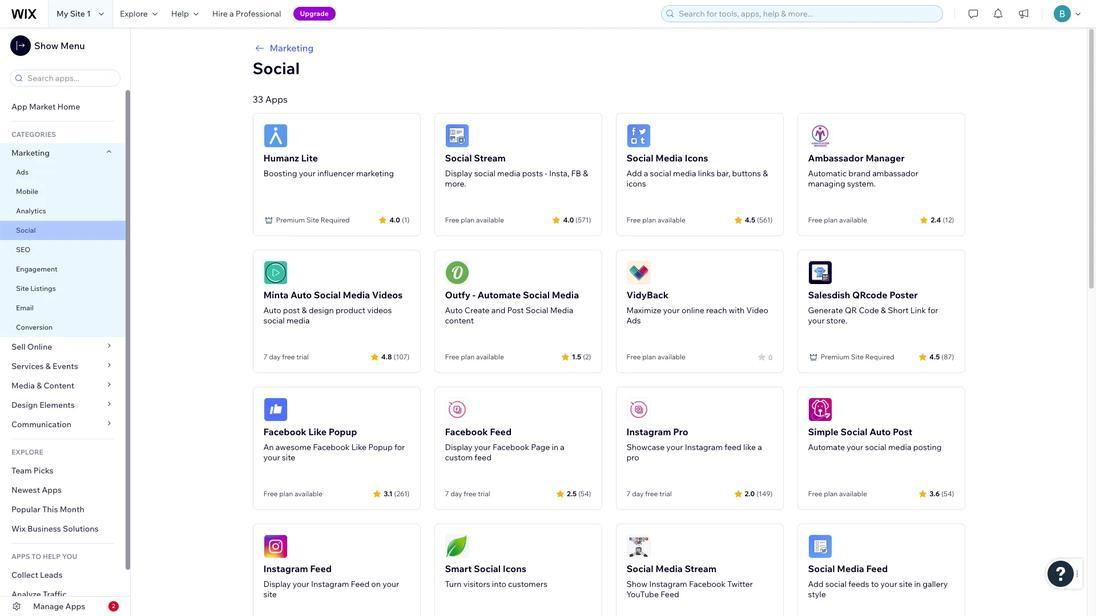 Task type: vqa. For each thing, say whether or not it's contained in the screenshot.


Task type: locate. For each thing, give the bounding box(es) containing it.
0 vertical spatial icons
[[685, 153, 709, 164]]

site left gallery
[[900, 580, 913, 590]]

1 vertical spatial apps
[[42, 486, 62, 496]]

1 horizontal spatial ads
[[627, 316, 641, 326]]

0 vertical spatial ads
[[16, 168, 29, 176]]

site left 1
[[70, 9, 85, 19]]

1 vertical spatial automate
[[809, 443, 845, 453]]

display for social
[[445, 169, 473, 179]]

premium down boosting
[[276, 216, 305, 224]]

1 vertical spatial stream
[[685, 564, 717, 575]]

2 horizontal spatial free
[[646, 490, 658, 499]]

social down minta
[[264, 316, 285, 326]]

for right link
[[928, 306, 939, 316]]

media left links
[[673, 169, 697, 179]]

free plan available down awesome
[[264, 490, 323, 499]]

posts
[[523, 169, 543, 179]]

social right the more.
[[474, 169, 496, 179]]

available for display
[[476, 216, 504, 224]]

auto right simple
[[870, 427, 891, 438]]

online
[[27, 342, 52, 352]]

4.0
[[390, 216, 400, 224], [563, 216, 574, 224]]

bar,
[[717, 169, 731, 179]]

trial down post
[[297, 353, 309, 362]]

0 horizontal spatial apps
[[42, 486, 62, 496]]

1 horizontal spatial icons
[[685, 153, 709, 164]]

social inside minta auto social media videos auto post & design product videos social media
[[264, 316, 285, 326]]

0 horizontal spatial in
[[552, 443, 559, 453]]

media & content link
[[0, 376, 126, 396]]

0 vertical spatial stream
[[474, 153, 506, 164]]

7 day free trial down "custom"
[[445, 490, 491, 499]]

team picks link
[[0, 462, 126, 481]]

2 4.0 from the left
[[563, 216, 574, 224]]

instagram down pro
[[685, 443, 723, 453]]

social media stream logo image
[[627, 535, 651, 559]]

social right icons
[[650, 169, 672, 179]]

social inside minta auto social media videos auto post & design product videos social media
[[314, 290, 341, 301]]

free plan available for auto
[[809, 490, 868, 499]]

1.5 (2)
[[572, 353, 591, 361]]

day down pro
[[632, 490, 644, 499]]

apps for newest apps
[[42, 486, 62, 496]]

0 horizontal spatial 4.0
[[390, 216, 400, 224]]

7 for social
[[264, 353, 268, 362]]

site inside social media feed add social feeds to your site in gallery style
[[900, 580, 913, 590]]

plan down the more.
[[461, 216, 475, 224]]

twitter
[[728, 580, 753, 590]]

free plan available for popup
[[264, 490, 323, 499]]

social inside social stream display social media posts - insta, fb & more.
[[474, 169, 496, 179]]

& right fb
[[583, 169, 589, 179]]

app market home
[[11, 102, 80, 112]]

post inside the outfy - automate social media auto create and post social media content
[[508, 306, 524, 316]]

1 vertical spatial in
[[915, 580, 921, 590]]

1 horizontal spatial add
[[809, 580, 824, 590]]

salesdish
[[809, 290, 851, 301]]

display inside social stream display social media posts - insta, fb & more.
[[445, 169, 473, 179]]

0 vertical spatial for
[[928, 306, 939, 316]]

sidebar element
[[0, 27, 131, 617]]

0 horizontal spatial free
[[282, 353, 295, 362]]

free right (2)
[[627, 353, 641, 362]]

& right code
[[881, 306, 887, 316]]

site right an
[[282, 453, 295, 463]]

vidyback logo image
[[627, 261, 651, 285]]

1 horizontal spatial (54)
[[942, 490, 955, 498]]

1 horizontal spatial day
[[451, 490, 462, 499]]

1 horizontal spatial -
[[545, 169, 548, 179]]

7 up facebook like popup logo on the bottom left
[[264, 353, 268, 362]]

icons
[[685, 153, 709, 164], [503, 564, 527, 575]]

0 vertical spatial automate
[[478, 290, 521, 301]]

apps up this
[[42, 486, 62, 496]]

0 vertical spatial 4.5
[[745, 216, 756, 224]]

1 horizontal spatial feed
[[725, 443, 742, 453]]

your
[[299, 169, 316, 179], [664, 306, 680, 316], [809, 316, 825, 326], [474, 443, 491, 453], [667, 443, 683, 453], [847, 443, 864, 453], [264, 453, 280, 463], [293, 580, 309, 590], [383, 580, 399, 590], [881, 580, 898, 590]]

for up '(261)' at the left of page
[[395, 443, 405, 453]]

ads inside vidyback maximize your online reach with video ads
[[627, 316, 641, 326]]

2 vertical spatial display
[[264, 580, 291, 590]]

Search for tools, apps, help & more... field
[[676, 6, 940, 22]]

2 horizontal spatial trial
[[660, 490, 672, 499]]

7 day free trial down pro
[[627, 490, 672, 499]]

show down social media stream logo
[[627, 580, 648, 590]]

facebook feed display your facebook page in a custom feed
[[445, 427, 565, 463]]

available for icons
[[658, 216, 686, 224]]

1 vertical spatial 4.5
[[930, 353, 940, 361]]

0 horizontal spatial ads
[[16, 168, 29, 176]]

1 4.0 from the left
[[390, 216, 400, 224]]

0 horizontal spatial required
[[321, 216, 350, 224]]

day up facebook like popup logo on the bottom left
[[269, 353, 281, 362]]

in inside facebook feed display your facebook page in a custom feed
[[552, 443, 559, 453]]

your inside vidyback maximize your online reach with video ads
[[664, 306, 680, 316]]

0 vertical spatial post
[[508, 306, 524, 316]]

in left gallery
[[915, 580, 921, 590]]

you
[[62, 553, 77, 561]]

post
[[508, 306, 524, 316], [893, 427, 913, 438]]

1 (54) from the left
[[579, 490, 591, 498]]

listings
[[30, 284, 56, 293]]

available for automatic
[[840, 216, 868, 224]]

2 vertical spatial apps
[[65, 602, 85, 612]]

media down minta
[[287, 316, 310, 326]]

feed left like
[[725, 443, 742, 453]]

0 horizontal spatial trial
[[297, 353, 309, 362]]

instagram left on
[[311, 580, 349, 590]]

0 vertical spatial marketing link
[[253, 41, 966, 55]]

instagram up showcase
[[627, 427, 671, 438]]

(54) right the 3.6
[[942, 490, 955, 498]]

free down content at the bottom of page
[[445, 353, 460, 362]]

help button
[[164, 0, 205, 27]]

0 horizontal spatial -
[[473, 290, 476, 301]]

display
[[445, 169, 473, 179], [445, 443, 473, 453], [264, 580, 291, 590]]

4.5 (561)
[[745, 216, 773, 224]]

plan down awesome
[[279, 490, 293, 499]]

site
[[282, 453, 295, 463], [900, 580, 913, 590], [264, 590, 277, 600]]

premium site required for poster
[[821, 353, 895, 362]]

add down social media feed logo
[[809, 580, 824, 590]]

1 horizontal spatial automate
[[809, 443, 845, 453]]

1 horizontal spatial for
[[928, 306, 939, 316]]

free down managing
[[809, 216, 823, 224]]

trial down facebook feed display your facebook page in a custom feed
[[478, 490, 491, 499]]

social inside social media icons add a social media links bar, buttons & icons
[[650, 169, 672, 179]]

conversion link
[[0, 318, 126, 338]]

0 horizontal spatial add
[[627, 169, 642, 179]]

0 horizontal spatial icons
[[503, 564, 527, 575]]

7 day free trial down post
[[264, 353, 309, 362]]

add inside social media feed add social feeds to your site in gallery style
[[809, 580, 824, 590]]

media inside simple social auto post automate your social media posting
[[889, 443, 912, 453]]

free plan available down icons
[[627, 216, 686, 224]]

0 horizontal spatial site
[[264, 590, 277, 600]]

stream
[[474, 153, 506, 164], [685, 564, 717, 575]]

home
[[57, 102, 80, 112]]

add inside social media icons add a social media links bar, buttons & icons
[[627, 169, 642, 179]]

instagram pro showcase your instagram feed like a pro
[[627, 427, 762, 463]]

youtube
[[627, 590, 659, 600]]

1 horizontal spatial trial
[[478, 490, 491, 499]]

social left posting
[[866, 443, 887, 453]]

display inside instagram feed display your instagram feed on your site
[[264, 580, 291, 590]]

your inside salesdish qrcode poster generate qr code & short link for your store.
[[809, 316, 825, 326]]

upgrade
[[300, 9, 329, 18]]

instagram inside social media stream show instagram facebook twitter youtube feed
[[650, 580, 688, 590]]

1 horizontal spatial stream
[[685, 564, 717, 575]]

0 horizontal spatial premium site required
[[276, 216, 350, 224]]

automate up and on the left of the page
[[478, 290, 521, 301]]

0 vertical spatial marketing
[[270, 42, 314, 54]]

show
[[34, 40, 58, 51], [627, 580, 648, 590]]

4.8
[[381, 353, 392, 361]]

media inside social media icons add a social media links bar, buttons & icons
[[656, 153, 683, 164]]

facebook inside social media stream show instagram facebook twitter youtube feed
[[689, 580, 726, 590]]

social media icons logo image
[[627, 124, 651, 148]]

0 vertical spatial in
[[552, 443, 559, 453]]

0 vertical spatial premium
[[276, 216, 305, 224]]

7 day free trial for social
[[264, 353, 309, 362]]

ads up mobile
[[16, 168, 29, 176]]

0 vertical spatial required
[[321, 216, 350, 224]]

1 vertical spatial popup
[[369, 443, 393, 453]]

a right page
[[561, 443, 565, 453]]

0 horizontal spatial for
[[395, 443, 405, 453]]

media inside minta auto social media videos auto post & design product videos social media
[[343, 290, 370, 301]]

feed right "custom"
[[475, 453, 492, 463]]

0 horizontal spatial show
[[34, 40, 58, 51]]

2 horizontal spatial 7 day free trial
[[627, 490, 672, 499]]

free plan available for icons
[[627, 216, 686, 224]]

auto
[[291, 290, 312, 301], [264, 306, 281, 316], [445, 306, 463, 316], [870, 427, 891, 438]]

media left posting
[[889, 443, 912, 453]]

services
[[11, 362, 44, 372]]

0 horizontal spatial automate
[[478, 290, 521, 301]]

free plan available up social media feed logo
[[809, 490, 868, 499]]

2 horizontal spatial day
[[632, 490, 644, 499]]

social inside social media stream show instagram facebook twitter youtube feed
[[627, 564, 654, 575]]

show menu button
[[10, 35, 85, 56]]

plan for -
[[461, 353, 475, 362]]

free for social
[[282, 353, 295, 362]]

instagram down social media stream logo
[[650, 580, 688, 590]]

instagram for instagram feed
[[311, 580, 349, 590]]

1 vertical spatial premium site required
[[821, 353, 895, 362]]

1 horizontal spatial premium
[[821, 353, 850, 362]]

4.5 left (561) on the right top of the page
[[745, 216, 756, 224]]

- left insta,
[[545, 169, 548, 179]]

social media icons add a social media links bar, buttons & icons
[[627, 153, 768, 189]]

automate
[[478, 290, 521, 301], [809, 443, 845, 453]]

plan for manager
[[824, 216, 838, 224]]

free for facebook like popup
[[264, 490, 278, 499]]

free down icons
[[627, 216, 641, 224]]

apps
[[265, 94, 288, 105], [42, 486, 62, 496], [65, 602, 85, 612]]

automate inside simple social auto post automate your social media posting
[[809, 443, 845, 453]]

a down social media icons logo
[[644, 169, 649, 179]]

your inside 'facebook like popup an awesome facebook like popup for your site'
[[264, 453, 280, 463]]

2
[[112, 603, 115, 611]]

1 vertical spatial -
[[473, 290, 476, 301]]

free plan available
[[445, 216, 504, 224], [627, 216, 686, 224], [809, 216, 868, 224], [445, 353, 504, 362], [627, 353, 686, 362], [264, 490, 323, 499], [809, 490, 868, 499]]

1 vertical spatial required
[[866, 353, 895, 362]]

(54) for facebook feed
[[579, 490, 591, 498]]

0 horizontal spatial marketing
[[11, 148, 50, 158]]

plan down managing
[[824, 216, 838, 224]]

0 horizontal spatial premium
[[276, 216, 305, 224]]

1 horizontal spatial show
[[627, 580, 648, 590]]

day for display
[[451, 490, 462, 499]]

links
[[698, 169, 715, 179]]

media inside social media feed add social feeds to your site in gallery style
[[838, 564, 865, 575]]

4.8 (107)
[[381, 353, 410, 361]]

help
[[171, 9, 189, 19]]

social inside sidebar element
[[16, 226, 36, 235]]

icons inside smart social icons turn visitors into customers
[[503, 564, 527, 575]]

facebook down facebook feed logo in the bottom of the page
[[445, 427, 488, 438]]

email link
[[0, 299, 126, 318]]

your inside simple social auto post automate your social media posting
[[847, 443, 864, 453]]

instagram pro logo image
[[627, 398, 651, 422]]

2 horizontal spatial 7
[[627, 490, 631, 499]]

show left menu
[[34, 40, 58, 51]]

ads down vidyback
[[627, 316, 641, 326]]

instagram feed display your instagram feed on your site
[[264, 564, 399, 600]]

required down influencer
[[321, 216, 350, 224]]

for inside 'facebook like popup an awesome facebook like popup for your site'
[[395, 443, 405, 453]]

site inside instagram feed display your instagram feed on your site
[[264, 590, 277, 600]]

4.5
[[745, 216, 756, 224], [930, 353, 940, 361]]

1 vertical spatial for
[[395, 443, 405, 453]]

1 horizontal spatial like
[[352, 443, 367, 453]]

like
[[309, 427, 327, 438], [352, 443, 367, 453]]

site down instagram feed logo on the left bottom
[[264, 590, 277, 600]]

plan down icons
[[643, 216, 656, 224]]

1 horizontal spatial 7 day free trial
[[445, 490, 491, 499]]

0 vertical spatial -
[[545, 169, 548, 179]]

plan up social media feed logo
[[824, 490, 838, 499]]

facebook up awesome
[[264, 427, 307, 438]]

4.0 left (1)
[[390, 216, 400, 224]]

site up email
[[16, 284, 29, 293]]

show inside social media stream show instagram facebook twitter youtube feed
[[627, 580, 648, 590]]

a inside 'link'
[[230, 9, 234, 19]]

custom
[[445, 453, 473, 463]]

1 horizontal spatial popup
[[369, 443, 393, 453]]

day
[[269, 353, 281, 362], [451, 490, 462, 499], [632, 490, 644, 499]]

facebook like popup an awesome facebook like popup for your site
[[264, 427, 405, 463]]

(149)
[[757, 490, 773, 498]]

1 vertical spatial premium
[[821, 353, 850, 362]]

display down social stream logo
[[445, 169, 473, 179]]

social inside social media icons add a social media links bar, buttons & icons
[[627, 153, 654, 164]]

apps right '33'
[[265, 94, 288, 105]]

auto inside simple social auto post automate your social media posting
[[870, 427, 891, 438]]

instagram for social media stream
[[650, 580, 688, 590]]

free down "custom"
[[464, 490, 477, 499]]

premium
[[276, 216, 305, 224], [821, 353, 850, 362]]

(54)
[[579, 490, 591, 498], [942, 490, 955, 498]]

premium site required down store.
[[821, 353, 895, 362]]

newest
[[11, 486, 40, 496]]

2 horizontal spatial site
[[900, 580, 913, 590]]

0 horizontal spatial (54)
[[579, 490, 591, 498]]

2 (54) from the left
[[942, 490, 955, 498]]

apps down "traffic" at the bottom left of the page
[[65, 602, 85, 612]]

social inside social media feed add social feeds to your site in gallery style
[[826, 580, 847, 590]]

1 vertical spatial post
[[893, 427, 913, 438]]

a right the "hire"
[[230, 9, 234, 19]]

0 horizontal spatial day
[[269, 353, 281, 362]]

free right (149)
[[809, 490, 823, 499]]

stream inside social stream display social media posts - insta, fb & more.
[[474, 153, 506, 164]]

display inside facebook feed display your facebook page in a custom feed
[[445, 443, 473, 453]]

display down instagram feed logo on the left bottom
[[264, 580, 291, 590]]

1 horizontal spatial 7
[[445, 490, 449, 499]]

(87)
[[942, 353, 955, 361]]

0 horizontal spatial 4.5
[[745, 216, 756, 224]]

ambassador
[[873, 169, 919, 179]]

premium for humanz
[[276, 216, 305, 224]]

2.5 (54)
[[567, 490, 591, 498]]

1 horizontal spatial premium site required
[[821, 353, 895, 362]]

free for showcase
[[646, 490, 658, 499]]

1 vertical spatial icons
[[503, 564, 527, 575]]

33
[[253, 94, 263, 105]]

4.5 left (87) on the bottom right of the page
[[930, 353, 940, 361]]

& inside social media icons add a social media links bar, buttons & icons
[[763, 169, 768, 179]]

automatic
[[809, 169, 847, 179]]

1 vertical spatial display
[[445, 443, 473, 453]]

ambassador manager automatic brand ambassador managing system.
[[809, 153, 919, 189]]

required for boosting
[[321, 216, 350, 224]]

1 vertical spatial show
[[627, 580, 648, 590]]

an
[[264, 443, 274, 453]]

7 day free trial
[[264, 353, 309, 362], [445, 490, 491, 499], [627, 490, 672, 499]]

1 horizontal spatial free
[[464, 490, 477, 499]]

icons inside social media icons add a social media links bar, buttons & icons
[[685, 153, 709, 164]]

elements
[[40, 400, 75, 411]]

feed inside social media stream show instagram facebook twitter youtube feed
[[661, 590, 680, 600]]

trial down showcase
[[660, 490, 672, 499]]

&
[[583, 169, 589, 179], [763, 169, 768, 179], [302, 306, 307, 316], [881, 306, 887, 316], [46, 362, 51, 372], [37, 381, 42, 391]]

0 vertical spatial display
[[445, 169, 473, 179]]

1 vertical spatial ads
[[627, 316, 641, 326]]

marketing down categories
[[11, 148, 50, 158]]

0 horizontal spatial feed
[[475, 453, 492, 463]]

2 horizontal spatial apps
[[265, 94, 288, 105]]

1 vertical spatial marketing link
[[0, 143, 126, 163]]

(54) right 2.5
[[579, 490, 591, 498]]

0 horizontal spatial popup
[[329, 427, 357, 438]]

1 vertical spatial marketing
[[11, 148, 50, 158]]

free down an
[[264, 490, 278, 499]]

plan down content at the bottom of page
[[461, 353, 475, 362]]

premium down store.
[[821, 353, 850, 362]]

& right post
[[302, 306, 307, 316]]

0 horizontal spatial 7
[[264, 353, 268, 362]]

1 horizontal spatial site
[[282, 453, 295, 463]]

stream inside social media stream show instagram facebook twitter youtube feed
[[685, 564, 717, 575]]

show inside button
[[34, 40, 58, 51]]

(54) for simple social auto post
[[942, 490, 955, 498]]

3.1 (261)
[[384, 490, 410, 498]]

social link
[[0, 221, 126, 240]]

& left "events"
[[46, 362, 51, 372]]

auto down outfy
[[445, 306, 463, 316]]

1 horizontal spatial in
[[915, 580, 921, 590]]

a right like
[[758, 443, 762, 453]]

1 horizontal spatial required
[[866, 353, 895, 362]]

free plan available down content at the bottom of page
[[445, 353, 504, 362]]

traffic
[[43, 590, 67, 600]]

0 horizontal spatial stream
[[474, 153, 506, 164]]

(107)
[[394, 353, 410, 361]]

simple social auto post logo image
[[809, 398, 833, 422]]

social inside simple social auto post automate your social media posting
[[841, 427, 868, 438]]

free plan available down the more.
[[445, 216, 504, 224]]

free plan available down maximize
[[627, 353, 686, 362]]

marketing down upgrade button
[[270, 42, 314, 54]]

1 horizontal spatial 4.0
[[563, 216, 574, 224]]

add for social media icons
[[627, 169, 642, 179]]

free for ambassador manager
[[809, 216, 823, 224]]

2.4 (12)
[[931, 216, 955, 224]]

0 horizontal spatial post
[[508, 306, 524, 316]]

plan
[[461, 216, 475, 224], [643, 216, 656, 224], [824, 216, 838, 224], [461, 353, 475, 362], [643, 353, 656, 362], [279, 490, 293, 499], [824, 490, 838, 499]]

2.0
[[745, 490, 755, 498]]

display down facebook feed logo in the bottom of the page
[[445, 443, 473, 453]]

1 horizontal spatial post
[[893, 427, 913, 438]]

content
[[44, 381, 74, 391]]

visitors
[[464, 580, 490, 590]]

0 vertical spatial premium site required
[[276, 216, 350, 224]]

1 horizontal spatial 4.5
[[930, 353, 940, 361]]

social left feeds
[[826, 580, 847, 590]]

0 vertical spatial like
[[309, 427, 327, 438]]

minta auto social media videos auto post & design product videos social media
[[264, 290, 403, 326]]

add for social media feed
[[809, 580, 824, 590]]

site listings link
[[0, 279, 126, 299]]

free down the more.
[[445, 216, 460, 224]]

design elements link
[[0, 396, 126, 415]]

0 horizontal spatial 7 day free trial
[[264, 353, 309, 362]]

pro
[[627, 453, 640, 463]]

site inside 'facebook like popup an awesome facebook like popup for your site'
[[282, 453, 295, 463]]

free down post
[[282, 353, 295, 362]]

automate down simple
[[809, 443, 845, 453]]

media left posts
[[498, 169, 521, 179]]

videos
[[367, 306, 392, 316]]

social inside simple social auto post automate your social media posting
[[866, 443, 887, 453]]

feed
[[725, 443, 742, 453], [475, 453, 492, 463]]

analyze
[[11, 590, 41, 600]]

& right buttons
[[763, 169, 768, 179]]

2.5
[[567, 490, 577, 498]]

manager
[[866, 153, 905, 164]]

(571)
[[576, 216, 591, 224]]

7 down pro
[[627, 490, 631, 499]]

plan down maximize
[[643, 353, 656, 362]]

feed
[[490, 427, 512, 438], [310, 564, 332, 575], [867, 564, 888, 575], [351, 580, 370, 590], [661, 590, 680, 600]]



Task type: describe. For each thing, give the bounding box(es) containing it.
7 for showcase
[[627, 490, 631, 499]]

turn
[[445, 580, 462, 590]]

& inside salesdish qrcode poster generate qr code & short link for your store.
[[881, 306, 887, 316]]

instagram for instagram pro
[[685, 443, 723, 453]]

your inside instagram pro showcase your instagram feed like a pro
[[667, 443, 683, 453]]

for inside salesdish qrcode poster generate qr code & short link for your store.
[[928, 306, 939, 316]]

premium for salesdish
[[821, 353, 850, 362]]

4.5 for social media icons
[[745, 216, 756, 224]]

my site 1
[[57, 9, 91, 19]]

4.0 for social stream
[[563, 216, 574, 224]]

display for facebook
[[445, 443, 473, 453]]

vidyback
[[627, 290, 669, 301]]

free plan available for display
[[445, 216, 504, 224]]

salesdish qrcode poster generate qr code & short link for your store.
[[809, 290, 939, 326]]

free for vidyback
[[627, 353, 641, 362]]

on
[[371, 580, 381, 590]]

design elements
[[11, 400, 75, 411]]

0 horizontal spatial marketing link
[[0, 143, 126, 163]]

collect leads
[[11, 571, 63, 581]]

your inside facebook feed display your facebook page in a custom feed
[[474, 443, 491, 453]]

engagement link
[[0, 260, 126, 279]]

social stream logo image
[[445, 124, 469, 148]]

and
[[492, 306, 506, 316]]

code
[[859, 306, 880, 316]]

ambassador manager logo image
[[809, 124, 833, 148]]

content
[[445, 316, 474, 326]]

automate inside the outfy - automate social media auto create and post social media content
[[478, 290, 521, 301]]

available for your
[[658, 353, 686, 362]]

with
[[729, 306, 745, 316]]

hire
[[212, 9, 228, 19]]

a inside facebook feed display your facebook page in a custom feed
[[561, 443, 565, 453]]

app
[[11, 102, 27, 112]]

minta
[[264, 290, 289, 301]]

your inside social media feed add social feeds to your site in gallery style
[[881, 580, 898, 590]]

display for instagram
[[264, 580, 291, 590]]

my
[[57, 9, 68, 19]]

facebook feed logo image
[[445, 398, 469, 422]]

required for poster
[[866, 353, 895, 362]]

reach
[[707, 306, 727, 316]]

media inside social media icons add a social media links bar, buttons & icons
[[673, 169, 697, 179]]

social media feed logo image
[[809, 535, 833, 559]]

site down qr
[[852, 353, 864, 362]]

feed inside facebook feed display your facebook page in a custom feed
[[475, 453, 492, 463]]

into
[[492, 580, 507, 590]]

smart social icons logo image
[[445, 535, 469, 559]]

qrcode
[[853, 290, 888, 301]]

leads
[[40, 571, 63, 581]]

ads inside ads link
[[16, 168, 29, 176]]

awesome
[[276, 443, 311, 453]]

a inside instagram pro showcase your instagram feed like a pro
[[758, 443, 762, 453]]

4.5 for salesdish qrcode poster
[[930, 353, 940, 361]]

post inside simple social auto post automate your social media posting
[[893, 427, 913, 438]]

outfy - automate social media logo image
[[445, 261, 469, 285]]

free for simple social auto post
[[809, 490, 823, 499]]

1 horizontal spatial marketing link
[[253, 41, 966, 55]]

media inside social stream display social media posts - insta, fb & more.
[[498, 169, 521, 179]]

system.
[[848, 179, 876, 189]]

salesdish qrcode poster logo image
[[809, 261, 833, 285]]

auto inside the outfy - automate social media auto create and post social media content
[[445, 306, 463, 316]]

plan for stream
[[461, 216, 475, 224]]

design
[[11, 400, 38, 411]]

free for display
[[464, 490, 477, 499]]

to
[[32, 553, 41, 561]]

design
[[309, 306, 334, 316]]

sell online
[[11, 342, 52, 352]]

free for social media icons
[[627, 216, 641, 224]]

popular this month
[[11, 505, 84, 515]]

(2)
[[583, 353, 591, 361]]

media & content
[[11, 381, 74, 391]]

market
[[29, 102, 56, 112]]

in inside social media feed add social feeds to your site in gallery style
[[915, 580, 921, 590]]

solutions
[[63, 524, 99, 535]]

store.
[[827, 316, 848, 326]]

trial for social
[[297, 353, 309, 362]]

apps
[[11, 553, 30, 561]]

wix business solutions
[[11, 524, 99, 535]]

marketing
[[356, 169, 394, 179]]

link
[[911, 306, 927, 316]]

like
[[744, 443, 756, 453]]

mobile link
[[0, 182, 126, 202]]

day for social
[[269, 353, 281, 362]]

free plan available for automatic
[[809, 216, 868, 224]]

(12)
[[943, 216, 955, 224]]

& inside social stream display social media posts - insta, fb & more.
[[583, 169, 589, 179]]

manage
[[33, 602, 64, 612]]

feed inside facebook feed display your facebook page in a custom feed
[[490, 427, 512, 438]]

1 horizontal spatial marketing
[[270, 42, 314, 54]]

lite
[[301, 153, 318, 164]]

buttons
[[733, 169, 761, 179]]

7 for display
[[445, 490, 449, 499]]

premium site required for boosting
[[276, 216, 350, 224]]

trial for showcase
[[660, 490, 672, 499]]

- inside the outfy - automate social media auto create and post social media content
[[473, 290, 476, 301]]

boosting
[[264, 169, 297, 179]]

site inside site listings link
[[16, 284, 29, 293]]

plan for media
[[643, 216, 656, 224]]

media inside social media stream show instagram facebook twitter youtube feed
[[656, 564, 683, 575]]

(561)
[[758, 216, 773, 224]]

apps for 33 apps
[[265, 94, 288, 105]]

marketing inside sidebar element
[[11, 148, 50, 158]]

facebook right awesome
[[313, 443, 350, 453]]

free plan available for automate
[[445, 353, 504, 362]]

social inside social stream display social media posts - insta, fb & more.
[[445, 153, 472, 164]]

site down influencer
[[307, 216, 319, 224]]

available for auto
[[840, 490, 868, 499]]

2.4
[[931, 216, 942, 224]]

1 vertical spatial like
[[352, 443, 367, 453]]

social inside social media feed add social feeds to your site in gallery style
[[809, 564, 835, 575]]

brand
[[849, 169, 871, 179]]

7 day free trial for display
[[445, 490, 491, 499]]

your inside the humanz lite boosting your influencer marketing
[[299, 169, 316, 179]]

free for outfy - automate social media
[[445, 353, 460, 362]]

site for instagram feed
[[264, 590, 277, 600]]

4.0 for humanz lite
[[390, 216, 400, 224]]

page
[[531, 443, 550, 453]]

services & events
[[11, 362, 78, 372]]

7 day free trial for showcase
[[627, 490, 672, 499]]

collect
[[11, 571, 38, 581]]

icons for social media icons
[[685, 153, 709, 164]]

social inside smart social icons turn visitors into customers
[[474, 564, 501, 575]]

4.0 (571)
[[563, 216, 591, 224]]

maximize
[[627, 306, 662, 316]]

auto up post
[[291, 290, 312, 301]]

seo
[[16, 246, 30, 254]]

feed inside instagram pro showcase your instagram feed like a pro
[[725, 443, 742, 453]]

instagram feed logo image
[[264, 535, 288, 559]]

& left content
[[37, 381, 42, 391]]

hire a professional link
[[205, 0, 288, 27]]

1
[[87, 9, 91, 19]]

feed inside social media feed add social feeds to your site in gallery style
[[867, 564, 888, 575]]

site for social media feed
[[900, 580, 913, 590]]

media inside minta auto social media videos auto post & design product videos social media
[[287, 316, 310, 326]]

free for social stream
[[445, 216, 460, 224]]

social media stream show instagram facebook twitter youtube feed
[[627, 564, 753, 600]]

newest apps
[[11, 486, 62, 496]]

video
[[747, 306, 769, 316]]

(1)
[[402, 216, 410, 224]]

& inside minta auto social media videos auto post & design product videos social media
[[302, 306, 307, 316]]

smart social icons turn visitors into customers
[[445, 564, 548, 590]]

plan for maximize
[[643, 353, 656, 362]]

ads link
[[0, 163, 126, 182]]

fb
[[572, 169, 582, 179]]

sell
[[11, 342, 26, 352]]

managing
[[809, 179, 846, 189]]

qr
[[845, 306, 858, 316]]

apps for manage apps
[[65, 602, 85, 612]]

instagram down instagram feed logo on the left bottom
[[264, 564, 308, 575]]

plan for like
[[279, 490, 293, 499]]

available for automate
[[476, 353, 504, 362]]

minta auto social media videos logo image
[[264, 261, 288, 285]]

communication link
[[0, 415, 126, 435]]

free plan available for your
[[627, 353, 686, 362]]

events
[[53, 362, 78, 372]]

feeds
[[849, 580, 870, 590]]

0 vertical spatial popup
[[329, 427, 357, 438]]

4.0 (1)
[[390, 216, 410, 224]]

- inside social stream display social media posts - insta, fb & more.
[[545, 169, 548, 179]]

simple social auto post automate your social media posting
[[809, 427, 942, 453]]

humanz
[[264, 153, 299, 164]]

4.5 (87)
[[930, 353, 955, 361]]

available for popup
[[295, 490, 323, 499]]

icons for smart social icons
[[503, 564, 527, 575]]

vidyback maximize your online reach with video ads
[[627, 290, 769, 326]]

facebook like popup logo image
[[264, 398, 288, 422]]

0 horizontal spatial like
[[309, 427, 327, 438]]

more.
[[445, 179, 467, 189]]

plan for social
[[824, 490, 838, 499]]

media inside sidebar element
[[11, 381, 35, 391]]

facebook left page
[[493, 443, 530, 453]]

1.5
[[572, 353, 582, 361]]

humanz lite logo image
[[264, 124, 288, 148]]

0
[[769, 353, 773, 362]]

2.0 (149)
[[745, 490, 773, 498]]

pro
[[674, 427, 689, 438]]

trial for display
[[478, 490, 491, 499]]

email
[[16, 304, 34, 312]]

mobile
[[16, 187, 38, 196]]

day for showcase
[[632, 490, 644, 499]]

Search apps... field
[[24, 70, 117, 86]]

outfy
[[445, 290, 471, 301]]

auto down minta
[[264, 306, 281, 316]]

a inside social media icons add a social media links bar, buttons & icons
[[644, 169, 649, 179]]

business
[[27, 524, 61, 535]]



